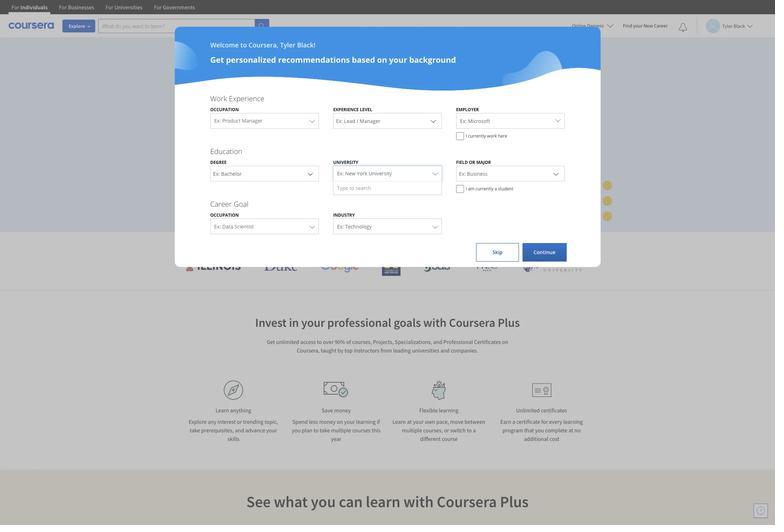 Task type: describe. For each thing, give the bounding box(es) containing it.
personalized
[[226, 54, 276, 65]]

spend
[[292, 418, 308, 426]]

recommendations
[[278, 54, 350, 65]]

your inside spend less money on your learning if you plan to take multiple courses this year
[[344, 418, 355, 426]]

professional
[[443, 339, 473, 346]]

prerequisites,
[[201, 427, 234, 434]]

learn anything image
[[224, 381, 243, 400]]

0 vertical spatial career
[[654, 22, 668, 29]]

courses, inside unlimited access to 7,000+ world-class courses, hands-on projects, and job-ready certificate programs—all included in your subscription
[[323, 99, 353, 109]]

on inside spend less money on your learning if you plan to take multiple courses this year
[[337, 418, 343, 426]]

plus for invest in your professional goals with coursera plus
[[498, 315, 520, 330]]

get personalized recommendations based on your background
[[210, 54, 456, 65]]

search
[[356, 185, 371, 192]]

skip
[[493, 249, 503, 256]]

between
[[465, 418, 485, 426]]

individuals
[[20, 4, 48, 11]]

/month, cancel anytime
[[189, 158, 249, 165]]

ex: for ex: data scientist
[[214, 223, 221, 230]]

projects,
[[373, 339, 394, 346]]

any
[[208, 418, 216, 426]]

banner navigation
[[6, 0, 201, 20]]

over
[[323, 339, 334, 346]]

1 vertical spatial experience
[[333, 107, 359, 113]]

currently inside work experience "element"
[[468, 133, 486, 139]]

unlimited for unlimited certificates
[[516, 407, 540, 414]]

companies
[[410, 238, 453, 249]]

and down professional
[[440, 347, 450, 354]]

day
[[210, 175, 220, 182]]

free
[[221, 175, 232, 182]]

career goal
[[210, 199, 248, 209]]

and left professional
[[433, 339, 442, 346]]

see
[[246, 492, 271, 512]]

your inside onboardingmodal dialog
[[389, 54, 407, 65]]

chevron down image for degree
[[306, 169, 315, 178]]

explore any interest or trending topic, take prerequisites, and advance your skills
[[189, 418, 278, 443]]

learn for learn anything
[[216, 407, 229, 414]]

on inside dialog
[[377, 54, 387, 65]]

here
[[498, 133, 507, 139]]

show notifications image
[[679, 23, 687, 32]]

field or major
[[456, 159, 491, 166]]

interest
[[218, 418, 236, 426]]

get unlimited access to over 90% of courses, projects, specializations, and professional certificates on coursera, taught by top instructors from leading universities and companies.
[[267, 339, 508, 354]]

goals
[[394, 315, 421, 330]]

onboardingmodal dialog
[[0, 0, 775, 525]]

job-
[[230, 111, 244, 122]]

career goal element
[[203, 199, 572, 238]]

0 vertical spatial money
[[334, 407, 351, 414]]

learning for spend less money on your learning if you plan to take multiple courses this year
[[356, 418, 376, 426]]

courses, inside learn at your own pace, move between multiple courses, or switch to a different course
[[423, 427, 443, 434]]

or inside learn at your own pace, move between multiple courses, or switch to a different course
[[444, 427, 449, 434]]

hands-
[[355, 99, 381, 109]]

google image
[[320, 260, 359, 273]]

take inside explore any interest or trending topic, take prerequisites, and advance your skills
[[190, 427, 200, 434]]

chevron down image for field or major
[[552, 169, 561, 178]]

welcome
[[210, 41, 239, 49]]

certificate inside unlimited access to 7,000+ world-class courses, hands-on projects, and job-ready certificate programs—all included in your subscription
[[267, 111, 303, 122]]

industry
[[333, 212, 355, 218]]

plan
[[302, 427, 312, 434]]

7-
[[206, 175, 210, 182]]

for universities
[[106, 4, 143, 11]]

trending
[[243, 418, 263, 426]]

career inside onboardingmodal dialog
[[210, 199, 232, 209]]

duke university image
[[264, 260, 297, 271]]

0 vertical spatial new
[[644, 22, 653, 29]]

i for i am currently a student
[[466, 186, 467, 192]]

a inside dialog
[[495, 186, 497, 192]]

help center image
[[757, 507, 765, 515]]

a inside learn at your own pace, move between multiple courses, or switch to a different course
[[473, 427, 476, 434]]

for businesses
[[59, 4, 94, 11]]

anything
[[230, 407, 251, 414]]

multiple inside learn at your own pace, move between multiple courses, or switch to a different course
[[402, 427, 422, 434]]

for for governments
[[154, 4, 162, 11]]

program
[[503, 427, 523, 434]]

learning for earn a certificate for every learning program that you complete at no additional cost
[[563, 418, 583, 426]]

and inside unlimited access to 7,000+ world-class courses, hands-on projects, and job-ready certificate programs—all included in your subscription
[[214, 111, 228, 122]]

leading inside get unlimited access to over 90% of courses, projects, specializations, and professional certificates on coursera, taught by top instructors from leading universities and companies.
[[393, 347, 411, 354]]

welcome to coursera, tyler black!
[[210, 41, 315, 49]]

every
[[549, 418, 562, 426]]

anytime
[[228, 158, 249, 165]]

spend less money on your learning if you plan to take multiple courses this year
[[292, 418, 381, 443]]

cost
[[550, 436, 559, 443]]

am
[[468, 186, 474, 192]]

your up over
[[301, 315, 325, 330]]

save
[[322, 407, 333, 414]]

at inside learn at your own pace, move between multiple courses, or switch to a different course
[[407, 418, 412, 426]]

learn anything
[[216, 407, 251, 414]]

taught
[[321, 347, 336, 354]]

professional
[[327, 315, 391, 330]]

your inside learn at your own pace, move between multiple courses, or switch to a different course
[[413, 418, 424, 426]]

currently inside education element
[[476, 186, 493, 192]]

companies.
[[451, 347, 478, 354]]

tyler
[[280, 41, 295, 49]]

skip button
[[476, 243, 519, 262]]

world-
[[280, 99, 304, 109]]

ex: for ex: new york university
[[337, 170, 344, 177]]

what
[[274, 492, 308, 512]]

with for learn
[[404, 492, 434, 512]]

if
[[377, 418, 380, 426]]

occupation for career
[[210, 212, 239, 218]]

start 7-day free trial button
[[181, 170, 255, 187]]

and up university of michigan image
[[392, 238, 408, 249]]

level
[[360, 107, 372, 113]]

type to search
[[337, 185, 371, 192]]

learn for learn at your own pace, move between multiple courses, or switch to a different course
[[393, 418, 406, 426]]

save money image
[[323, 382, 349, 399]]

on inside get unlimited access to over 90% of courses, projects, specializations, and professional certificates on coursera, taught by top instructors from leading universities and companies.
[[502, 339, 508, 346]]

to inside unlimited access to 7,000+ world-class courses, hands-on projects, and job-ready certificate programs—all included in your subscription
[[244, 99, 252, 109]]

certificates
[[541, 407, 567, 414]]

hec paris image
[[474, 259, 499, 274]]

0 vertical spatial plus
[[514, 238, 530, 249]]

advance
[[245, 427, 265, 434]]

to inside get unlimited access to over 90% of courses, projects, specializations, and professional certificates on coursera, taught by top instructors from leading universities and companies.
[[317, 339, 322, 346]]

technology
[[345, 223, 372, 230]]

included
[[359, 111, 390, 122]]

at inside earn a certificate for every learning program that you complete at no additional cost
[[569, 427, 573, 434]]

less
[[309, 418, 318, 426]]

degree
[[210, 159, 227, 166]]

to inside learn at your own pace, move between multiple courses, or switch to a different course
[[467, 427, 472, 434]]

complete
[[545, 427, 567, 434]]

topic,
[[265, 418, 278, 426]]

with for goals
[[423, 315, 447, 330]]

different
[[420, 436, 441, 443]]

coursera for invest in your professional goals with coursera plus
[[449, 315, 495, 330]]

courses
[[352, 427, 371, 434]]

experience level
[[333, 107, 372, 113]]

1 vertical spatial university
[[369, 170, 392, 177]]

course
[[442, 436, 458, 443]]

ex: new york university
[[337, 170, 392, 177]]

certificates
[[474, 339, 501, 346]]

access inside unlimited access to 7,000+ world-class courses, hands-on projects, and job-ready certificate programs—all included in your subscription
[[218, 99, 242, 109]]

data
[[222, 223, 233, 230]]

universities
[[115, 4, 143, 11]]

product
[[222, 117, 241, 124]]

ex: microsoft
[[460, 118, 490, 124]]

york
[[357, 170, 367, 177]]

top
[[345, 347, 353, 354]]

0 horizontal spatial experience
[[229, 94, 264, 103]]

0 vertical spatial universities
[[345, 238, 390, 249]]

employer
[[456, 107, 479, 113]]

your inside unlimited access to 7,000+ world-class courses, hands-on projects, and job-ready certificate programs—all included in your subscription
[[181, 124, 197, 134]]



Task type: vqa. For each thing, say whether or not it's contained in the screenshot.
second Chevron Down image from right
yes



Task type: locate. For each thing, give the bounding box(es) containing it.
coursera, inside onboardingmodal dialog
[[249, 41, 278, 49]]

1 horizontal spatial at
[[569, 427, 573, 434]]

access left over
[[300, 339, 316, 346]]

7,000+
[[254, 99, 278, 109]]

and inside explore any interest or trending topic, take prerequisites, and advance your skills
[[235, 427, 244, 434]]

in right included
[[392, 111, 399, 122]]

chevron down image
[[429, 117, 438, 125], [306, 169, 315, 178], [552, 169, 561, 178]]

1 i from the top
[[466, 133, 467, 139]]

or
[[469, 159, 475, 166], [237, 418, 242, 426], [444, 427, 449, 434]]

experience left level on the left of page
[[333, 107, 359, 113]]

0 horizontal spatial get
[[210, 54, 224, 65]]

ex: left product
[[214, 117, 221, 124]]

0 horizontal spatial take
[[190, 427, 200, 434]]

2 for from the left
[[59, 4, 67, 11]]

coursera, left taught
[[297, 347, 320, 354]]

0 vertical spatial at
[[407, 418, 412, 426]]

invest
[[255, 315, 287, 330]]

0 horizontal spatial career
[[210, 199, 232, 209]]

occupation inside career goal element
[[210, 212, 239, 218]]

1 vertical spatial unlimited
[[516, 407, 540, 414]]

additional
[[524, 436, 548, 443]]

ex: down employer
[[460, 118, 467, 124]]

ex: product manager
[[214, 117, 263, 124]]

plus for see what you can learn with coursera plus
[[500, 492, 529, 512]]

to up ready
[[244, 99, 252, 109]]

0 horizontal spatial coursera,
[[249, 41, 278, 49]]

get for get unlimited access to over 90% of courses, projects, specializations, and professional certificates on coursera, taught by top instructors from leading universities and companies.
[[267, 339, 275, 346]]

1 horizontal spatial university
[[369, 170, 392, 177]]

ex: technology
[[337, 223, 372, 230]]

1 horizontal spatial chevron down image
[[429, 117, 438, 125]]

leading down specializations, at the right bottom
[[393, 347, 411, 354]]

by
[[338, 347, 343, 354]]

1 horizontal spatial a
[[495, 186, 497, 192]]

sas image
[[424, 261, 451, 272]]

0 horizontal spatial universities
[[345, 238, 390, 249]]

ex: left data
[[214, 223, 221, 230]]

leading up google image
[[313, 238, 342, 249]]

2 horizontal spatial a
[[512, 418, 515, 426]]

learn
[[366, 492, 400, 512]]

work
[[487, 133, 497, 139]]

1 vertical spatial plus
[[498, 315, 520, 330]]

get inside onboardingmodal dialog
[[210, 54, 224, 65]]

learn right if
[[393, 418, 406, 426]]

leading
[[313, 238, 342, 249], [393, 347, 411, 354]]

a left student
[[495, 186, 497, 192]]

no
[[574, 427, 581, 434]]

you inside earn a certificate for every learning program that you complete at no additional cost
[[535, 427, 544, 434]]

for left individuals
[[11, 4, 19, 11]]

university up "york"
[[333, 159, 358, 166]]

a down "between"
[[473, 427, 476, 434]]

i currently work here
[[466, 133, 507, 139]]

find your new career
[[623, 22, 668, 29]]

or inside education element
[[469, 159, 475, 166]]

0 vertical spatial get
[[210, 54, 224, 65]]

1 horizontal spatial access
[[300, 339, 316, 346]]

learning up pace,
[[439, 407, 459, 414]]

trial
[[233, 175, 244, 182]]

money inside spend less money on your learning if you plan to take multiple courses this year
[[319, 418, 336, 426]]

on right certificates
[[502, 339, 508, 346]]

that
[[524, 427, 534, 434]]

0 vertical spatial university
[[333, 159, 358, 166]]

2 i from the top
[[466, 186, 467, 192]]

1 take from the left
[[190, 427, 200, 434]]

1 horizontal spatial unlimited
[[516, 407, 540, 414]]

governments
[[163, 4, 195, 11]]

multiple inside spend less money on your learning if you plan to take multiple courses this year
[[331, 427, 351, 434]]

to right plan
[[314, 427, 319, 434]]

you inside spend less money on your learning if you plan to take multiple courses this year
[[292, 427, 301, 434]]

0 horizontal spatial you
[[292, 427, 301, 434]]

new inside education element
[[345, 170, 356, 177]]

a inside earn a certificate for every learning program that you complete at no additional cost
[[512, 418, 515, 426]]

year
[[331, 436, 341, 443]]

johns hopkins university image
[[522, 260, 589, 273]]

for left businesses
[[59, 4, 67, 11]]

ex: up type
[[337, 170, 344, 177]]

a right earn at right bottom
[[512, 418, 515, 426]]

1 vertical spatial courses,
[[352, 339, 372, 346]]

0 vertical spatial coursera
[[475, 238, 511, 249]]

with right goals
[[423, 315, 447, 330]]

2 multiple from the left
[[402, 427, 422, 434]]

0 vertical spatial i
[[466, 133, 467, 139]]

courses, inside get unlimited access to over 90% of courses, projects, specializations, and professional certificates on coursera, taught by top instructors from leading universities and companies.
[[352, 339, 372, 346]]

1 horizontal spatial take
[[320, 427, 330, 434]]

coursera, inside get unlimited access to over 90% of courses, projects, specializations, and professional certificates on coursera, taught by top instructors from leading universities and companies.
[[297, 347, 320, 354]]

unlimited up that
[[516, 407, 540, 414]]

university
[[333, 159, 358, 166], [369, 170, 392, 177]]

to up personalized
[[240, 41, 247, 49]]

earn
[[500, 418, 511, 426]]

on
[[377, 54, 387, 65], [381, 99, 390, 109], [502, 339, 508, 346], [337, 418, 343, 426]]

university of michigan image
[[382, 256, 400, 276]]

unlimited certificates image
[[532, 383, 551, 398]]

0 vertical spatial coursera,
[[249, 41, 278, 49]]

subscription
[[199, 124, 245, 134]]

universities down specializations, at the right bottom
[[412, 347, 439, 354]]

1 horizontal spatial coursera,
[[297, 347, 320, 354]]

field
[[456, 159, 468, 166]]

0 horizontal spatial university
[[333, 159, 358, 166]]

ex: down industry
[[337, 223, 344, 230]]

your left background
[[389, 54, 407, 65]]

move
[[450, 418, 463, 426]]

to right type
[[350, 185, 354, 192]]

ex: for ex: technology
[[337, 223, 344, 230]]

0 vertical spatial access
[[218, 99, 242, 109]]

to left over
[[317, 339, 322, 346]]

0 horizontal spatial new
[[345, 170, 356, 177]]

class
[[304, 99, 321, 109]]

1 vertical spatial coursera
[[449, 315, 495, 330]]

learn at your own pace, move between multiple courses, or switch to a different course
[[393, 418, 485, 443]]

1 vertical spatial currently
[[476, 186, 493, 192]]

0 vertical spatial leading
[[313, 238, 342, 249]]

1 horizontal spatial get
[[267, 339, 275, 346]]

1 vertical spatial certificate
[[516, 418, 540, 426]]

learn inside learn at your own pace, move between multiple courses, or switch to a different course
[[393, 418, 406, 426]]

flexible learning
[[419, 407, 459, 414]]

universities inside get unlimited access to over 90% of courses, projects, specializations, and professional certificates on coursera, taught by top instructors from leading universities and companies.
[[412, 347, 439, 354]]

certificate down world- on the top of page
[[267, 111, 303, 122]]

1 vertical spatial i
[[466, 186, 467, 192]]

your down projects,
[[181, 124, 197, 134]]

learning up the courses
[[356, 418, 376, 426]]

unlimited certificates
[[516, 407, 567, 414]]

you left can at the bottom left of the page
[[311, 492, 336, 512]]

courses, up "different" on the bottom right
[[423, 427, 443, 434]]

of
[[346, 339, 351, 346]]

0 horizontal spatial leading
[[313, 238, 342, 249]]

1 vertical spatial career
[[210, 199, 232, 209]]

university of illinois at urbana-champaign image
[[186, 261, 241, 272]]

or up course
[[444, 427, 449, 434]]

to down "between"
[[467, 427, 472, 434]]

1 horizontal spatial multiple
[[402, 427, 422, 434]]

for
[[11, 4, 19, 11], [59, 4, 67, 11], [106, 4, 113, 11], [154, 4, 162, 11]]

1 vertical spatial new
[[345, 170, 356, 177]]

take down explore
[[190, 427, 200, 434]]

coursera for see what you can learn with coursera plus
[[437, 492, 497, 512]]

type
[[337, 185, 348, 192]]

your left own
[[413, 418, 424, 426]]

multiple up year
[[331, 427, 351, 434]]

get left unlimited
[[267, 339, 275, 346]]

2 vertical spatial or
[[444, 427, 449, 434]]

flexible learning image
[[427, 381, 451, 400]]

0 horizontal spatial learning
[[356, 418, 376, 426]]

see what you can learn with coursera plus
[[246, 492, 529, 512]]

from
[[381, 347, 392, 354]]

i
[[466, 133, 467, 139], [466, 186, 467, 192]]

based
[[352, 54, 375, 65]]

1 vertical spatial coursera,
[[297, 347, 320, 354]]

0 horizontal spatial access
[[218, 99, 242, 109]]

1 vertical spatial with
[[423, 315, 447, 330]]

ex: for ex: microsoft
[[460, 118, 467, 124]]

unlimited access to 7,000+ world-class courses, hands-on projects, and job-ready certificate programs—all included in your subscription
[[181, 99, 399, 134]]

save money
[[322, 407, 351, 414]]

coursera, up personalized
[[249, 41, 278, 49]]

your right find
[[633, 22, 643, 29]]

background
[[409, 54, 456, 65]]

on inside unlimited access to 7,000+ world-class courses, hands-on projects, and job-ready certificate programs—all included in your subscription
[[381, 99, 390, 109]]

1 vertical spatial or
[[237, 418, 242, 426]]

1 horizontal spatial learning
[[439, 407, 459, 414]]

start
[[192, 175, 204, 182]]

at left own
[[407, 418, 412, 426]]

1 horizontal spatial you
[[311, 492, 336, 512]]

earn a certificate for every learning program that you complete at no additional cost
[[500, 418, 583, 443]]

access up job-
[[218, 99, 242, 109]]

1 vertical spatial money
[[319, 418, 336, 426]]

take right plan
[[320, 427, 330, 434]]

multiple
[[331, 427, 351, 434], [402, 427, 422, 434]]

for for individuals
[[11, 4, 19, 11]]

new right find
[[644, 22, 653, 29]]

1 horizontal spatial universities
[[412, 347, 439, 354]]

0 vertical spatial unlimited
[[181, 99, 216, 109]]

get for get personalized recommendations based on your background
[[210, 54, 224, 65]]

for
[[541, 418, 548, 426]]

education
[[210, 147, 242, 156]]

ex: inside education element
[[337, 170, 344, 177]]

money right the save
[[334, 407, 351, 414]]

programs—all
[[305, 111, 357, 122]]

on right the based
[[377, 54, 387, 65]]

2 vertical spatial a
[[473, 427, 476, 434]]

at
[[407, 418, 412, 426], [569, 427, 573, 434]]

and up skills
[[235, 427, 244, 434]]

0 vertical spatial or
[[469, 159, 475, 166]]

take
[[190, 427, 200, 434], [320, 427, 330, 434]]

University text field
[[337, 167, 429, 181]]

can
[[339, 492, 363, 512]]

this
[[372, 427, 381, 434]]

i left am
[[466, 186, 467, 192]]

microsoft
[[468, 118, 490, 124]]

i for i currently work here
[[466, 133, 467, 139]]

on down save money at left bottom
[[337, 418, 343, 426]]

0 horizontal spatial in
[[289, 315, 299, 330]]

student
[[498, 186, 513, 192]]

I currently work here checkbox
[[456, 132, 464, 140]]

1 multiple from the left
[[331, 427, 351, 434]]

learning inside spend less money on your learning if you plan to take multiple courses this year
[[356, 418, 376, 426]]

at left no
[[569, 427, 573, 434]]

work
[[210, 94, 227, 103]]

you up additional
[[535, 427, 544, 434]]

occupation up data
[[210, 212, 239, 218]]

get inside get unlimited access to over 90% of courses, projects, specializations, and professional certificates on coursera, taught by top instructors from leading universities and companies.
[[267, 339, 275, 346]]

i right by checking this box, i am confirming that the employer listed above is my current employer. checkbox
[[466, 133, 467, 139]]

2 horizontal spatial or
[[469, 159, 475, 166]]

instructors
[[354, 347, 379, 354]]

with right companies
[[456, 238, 473, 249]]

universities
[[345, 238, 390, 249], [412, 347, 439, 354]]

your down the topic,
[[266, 427, 277, 434]]

and
[[214, 111, 228, 122], [392, 238, 408, 249], [433, 339, 442, 346], [440, 347, 450, 354], [235, 427, 244, 434]]

specializations,
[[395, 339, 432, 346]]

to inside education element
[[350, 185, 354, 192]]

1 horizontal spatial in
[[392, 111, 399, 122]]

switch
[[450, 427, 466, 434]]

start 7-day free trial
[[192, 175, 244, 182]]

0 horizontal spatial certificate
[[267, 111, 303, 122]]

find
[[623, 22, 632, 29]]

0 vertical spatial currently
[[468, 133, 486, 139]]

0 vertical spatial certificate
[[267, 111, 303, 122]]

access
[[218, 99, 242, 109], [300, 339, 316, 346]]

coursera
[[475, 238, 511, 249], [449, 315, 495, 330], [437, 492, 497, 512]]

1 horizontal spatial certificate
[[516, 418, 540, 426]]

3 for from the left
[[106, 4, 113, 11]]

1 vertical spatial get
[[267, 339, 275, 346]]

1 vertical spatial access
[[300, 339, 316, 346]]

1 horizontal spatial leading
[[393, 347, 411, 354]]

1 horizontal spatial experience
[[333, 107, 359, 113]]

0 horizontal spatial chevron down image
[[306, 169, 315, 178]]

occupation inside work experience "element"
[[210, 107, 239, 113]]

continue button
[[523, 243, 567, 262]]

1 horizontal spatial career
[[654, 22, 668, 29]]

2 occupation from the top
[[210, 212, 239, 218]]

i inside "element"
[[466, 133, 467, 139]]

ex: data scientist
[[214, 223, 254, 230]]

new left "york"
[[345, 170, 356, 177]]

2 vertical spatial courses,
[[423, 427, 443, 434]]

or right field
[[469, 159, 475, 166]]

2 horizontal spatial you
[[535, 427, 544, 434]]

1 vertical spatial a
[[512, 418, 515, 426]]

in inside unlimited access to 7,000+ world-class courses, hands-on projects, and job-ready certificate programs—all included in your subscription
[[392, 111, 399, 122]]

currently left work
[[468, 133, 486, 139]]

currently right am
[[476, 186, 493, 192]]

take inside spend less money on your learning if you plan to take multiple courses this year
[[320, 427, 330, 434]]

education element
[[203, 147, 572, 197]]

your up the courses
[[344, 418, 355, 426]]

in up unlimited
[[289, 315, 299, 330]]

1 vertical spatial learn
[[393, 418, 406, 426]]

career left show notifications image
[[654, 22, 668, 29]]

multiple up "different" on the bottom right
[[402, 427, 422, 434]]

ex: for ex: product manager
[[214, 117, 221, 124]]

0 vertical spatial experience
[[229, 94, 264, 103]]

experience up ready
[[229, 94, 264, 103]]

2 horizontal spatial chevron down image
[[552, 169, 561, 178]]

businesses
[[68, 4, 94, 11]]

goal
[[234, 199, 248, 209]]

0 vertical spatial in
[[392, 111, 399, 122]]

certificate up that
[[516, 418, 540, 426]]

unlimited inside unlimited access to 7,000+ world-class courses, hands-on projects, and job-ready certificate programs—all included in your subscription
[[181, 99, 216, 109]]

2 vertical spatial with
[[404, 492, 434, 512]]

universities down 'technology'
[[345, 238, 390, 249]]

2 horizontal spatial learning
[[563, 418, 583, 426]]

0 vertical spatial occupation
[[210, 107, 239, 113]]

coursera image
[[9, 20, 54, 31]]

unlimited up projects,
[[181, 99, 216, 109]]

chevron down image for experience level
[[429, 117, 438, 125]]

learn up interest
[[216, 407, 229, 414]]

you down spend
[[292, 427, 301, 434]]

for left universities
[[106, 4, 113, 11]]

0 horizontal spatial learn
[[216, 407, 229, 414]]

to inside spend less money on your learning if you plan to take multiple courses this year
[[314, 427, 319, 434]]

work experience element
[[203, 94, 572, 144]]

with right learn
[[404, 492, 434, 512]]

unlimited
[[276, 339, 299, 346]]

learning up no
[[563, 418, 583, 426]]

i am currently a student
[[466, 186, 513, 192]]

occupation down work
[[210, 107, 239, 113]]

1 occupation from the top
[[210, 107, 239, 113]]

2 vertical spatial coursera
[[437, 492, 497, 512]]

access inside get unlimited access to over 90% of courses, projects, specializations, and professional certificates on coursera, taught by top instructors from leading universities and companies.
[[300, 339, 316, 346]]

certificate inside earn a certificate for every learning program that you complete at no additional cost
[[516, 418, 540, 426]]

2 take from the left
[[320, 427, 330, 434]]

and up subscription
[[214, 111, 228, 122]]

4 for from the left
[[154, 4, 162, 11]]

1 vertical spatial occupation
[[210, 212, 239, 218]]

or down anything
[[237, 418, 242, 426]]

Occupation field
[[211, 113, 319, 129]]

on up included
[[381, 99, 390, 109]]

1 horizontal spatial or
[[444, 427, 449, 434]]

experience
[[229, 94, 264, 103], [333, 107, 359, 113]]

cancel
[[211, 158, 227, 165]]

money down the save
[[319, 418, 336, 426]]

university right "york"
[[369, 170, 392, 177]]

I am currently a student checkbox
[[456, 185, 464, 193]]

or inside explore any interest or trending topic, take prerequisites, and advance your skills
[[237, 418, 242, 426]]

get down welcome
[[210, 54, 224, 65]]

0 horizontal spatial a
[[473, 427, 476, 434]]

unlimited for unlimited access to 7,000+ world-class courses, hands-on projects, and job-ready certificate programs—all included in your subscription
[[181, 99, 216, 109]]

1 vertical spatial in
[[289, 315, 299, 330]]

0 vertical spatial courses,
[[323, 99, 353, 109]]

University field
[[334, 166, 441, 182]]

courses, up programs—all
[[323, 99, 353, 109]]

1 for from the left
[[11, 4, 19, 11]]

own
[[425, 418, 435, 426]]

for left governments
[[154, 4, 162, 11]]

for for businesses
[[59, 4, 67, 11]]

1 vertical spatial leading
[[393, 347, 411, 354]]

1 horizontal spatial new
[[644, 22, 653, 29]]

0 horizontal spatial unlimited
[[181, 99, 216, 109]]

occupation for work
[[210, 107, 239, 113]]

courses, up the instructors
[[352, 339, 372, 346]]

career left goal
[[210, 199, 232, 209]]

learning inside earn a certificate for every learning program that you complete at no additional cost
[[563, 418, 583, 426]]

0 vertical spatial learn
[[216, 407, 229, 414]]

money
[[334, 407, 351, 414], [319, 418, 336, 426]]

1 horizontal spatial learn
[[393, 418, 406, 426]]

None search field
[[98, 19, 269, 33]]

for for universities
[[106, 4, 113, 11]]

your inside explore any interest or trending topic, take prerequisites, and advance your skills
[[266, 427, 277, 434]]

pace,
[[436, 418, 449, 426]]

1 vertical spatial universities
[[412, 347, 439, 354]]

coursera plus image
[[181, 66, 289, 76]]

chevron down image inside work experience "element"
[[429, 117, 438, 125]]

0 horizontal spatial or
[[237, 418, 242, 426]]

1 vertical spatial at
[[569, 427, 573, 434]]

scientist
[[234, 223, 254, 230]]

0 vertical spatial a
[[495, 186, 497, 192]]

0 horizontal spatial multiple
[[331, 427, 351, 434]]

2 vertical spatial plus
[[500, 492, 529, 512]]

0 vertical spatial with
[[456, 238, 473, 249]]

major
[[476, 159, 491, 166]]

90%
[[335, 339, 345, 346]]

0 horizontal spatial at
[[407, 418, 412, 426]]



